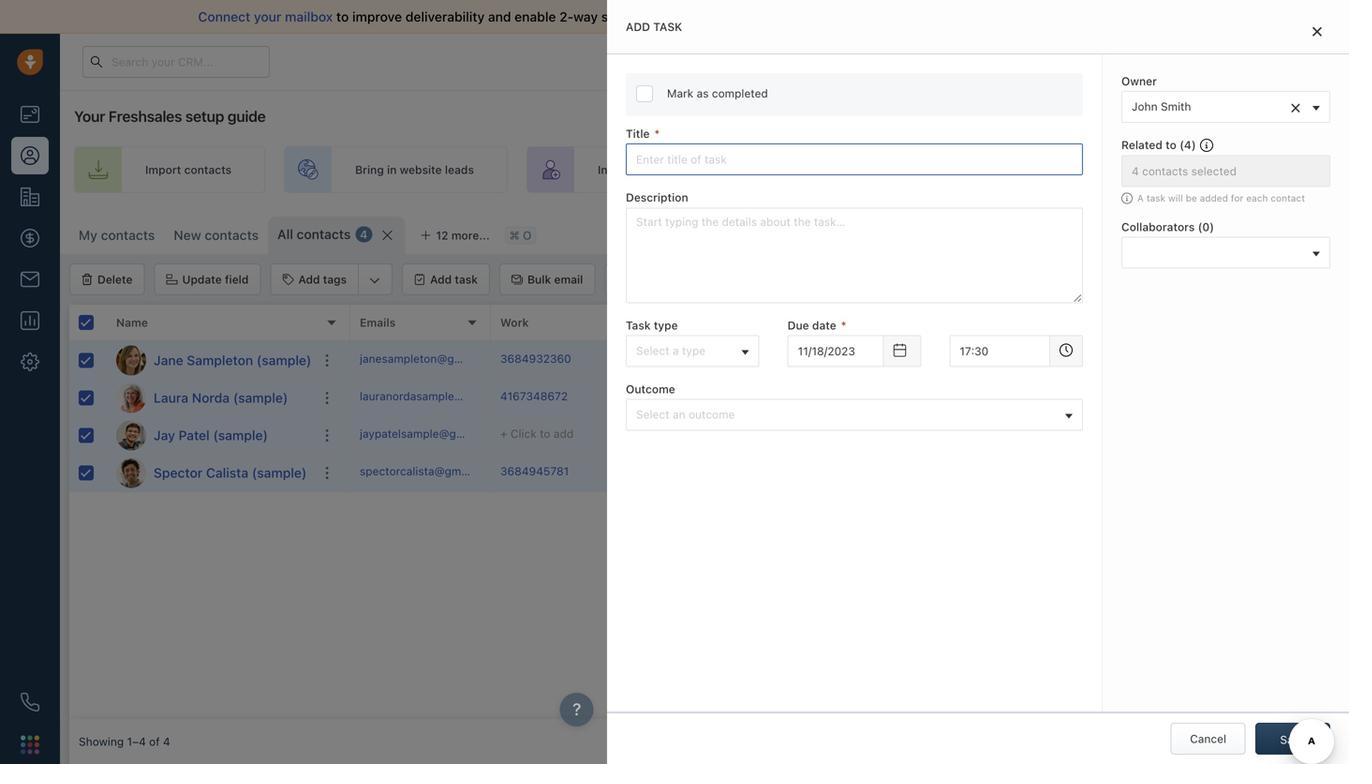 Task type: describe. For each thing, give the bounding box(es) containing it.
12 more... button
[[410, 222, 500, 248]]

add for 18
[[976, 429, 996, 442]]

janesampleton@gmail.com
[[360, 352, 502, 365]]

plans
[[1039, 55, 1069, 68]]

12
[[436, 229, 449, 242]]

(sample) for laura norda (sample)
[[233, 390, 288, 405]]

+ add task for 18
[[641, 429, 698, 442]]

× dialog
[[607, 0, 1350, 764]]

my contacts
[[79, 227, 155, 243]]

field
[[225, 273, 249, 286]]

j image for jane sampleton (sample)
[[116, 345, 146, 375]]

date
[[813, 319, 837, 332]]

1 vertical spatial of
[[149, 735, 160, 748]]

your for team
[[631, 163, 655, 176]]

add for 37
[[976, 391, 996, 404]]

explore plans link
[[985, 50, 1079, 73]]

+ click to add for 37
[[922, 391, 996, 404]]

import contacts inside import contacts link
[[145, 163, 232, 176]]

update
[[182, 273, 222, 286]]

press space to deselect this row. row containing jay patel (sample)
[[69, 417, 351, 455]]

add task inside × tab panel
[[626, 20, 683, 33]]

john for 37
[[1086, 391, 1111, 404]]

grid containing 52
[[69, 305, 1350, 719]]

container_wx8msf4aqz5i3rn1 image for 18
[[1068, 429, 1081, 442]]

task up the select an outcome
[[676, 391, 698, 405]]

connect
[[198, 9, 251, 24]]

add down each
[[1265, 226, 1287, 239]]

o
[[523, 229, 532, 242]]

smith for 37
[[1115, 391, 1145, 404]]

type inside button
[[682, 344, 706, 357]]

contacts right all
[[297, 226, 351, 242]]

tags
[[323, 273, 347, 286]]

add tags group
[[270, 263, 393, 295]]

spectorcalista@gmail.com link
[[360, 463, 499, 483]]

jaypatelsample@gmail.com link
[[360, 425, 504, 445]]

bulk
[[528, 273, 551, 286]]

+ click to add for 52
[[922, 354, 996, 367]]

invite your team link
[[527, 146, 739, 193]]

l image
[[116, 383, 146, 413]]

bulk email button
[[500, 263, 596, 295]]

jane sampleton (sample)
[[154, 352, 312, 368]]

task inside button
[[455, 273, 478, 286]]

outcome
[[626, 382, 676, 396]]

s image
[[116, 458, 146, 488]]

update field
[[182, 273, 249, 286]]

jane
[[154, 352, 183, 368]]

email image
[[1164, 54, 1177, 70]]

task right sync
[[654, 20, 683, 33]]

invite
[[598, 163, 628, 176]]

your for mailbox
[[254, 9, 282, 24]]

john smith inside × tab panel
[[1132, 100, 1192, 113]]

container_wx8msf4aqz5i3rn1 image inside invite your team link
[[690, 162, 705, 177]]

1 horizontal spatial email
[[650, 9, 683, 24]]

18
[[782, 426, 798, 444]]

way
[[574, 9, 598, 24]]

title
[[626, 127, 650, 140]]

laura norda (sample)
[[154, 390, 288, 405]]

delete button
[[69, 263, 145, 295]]

3684945781
[[501, 464, 569, 477]]

× tab panel
[[607, 0, 1350, 764]]

calista
[[206, 465, 249, 480]]

select a type
[[637, 344, 706, 357]]

cancel bulk selection
[[1047, 273, 1163, 286]]

description
[[626, 191, 689, 204]]

laura norda (sample) link
[[154, 389, 288, 407]]

bulk
[[1087, 273, 1110, 286]]

create sales sequence link
[[1016, 146, 1244, 193]]

+ click to add for 18
[[922, 429, 996, 442]]

contacts right my
[[101, 227, 155, 243]]

(sample) for jane sampleton (sample)
[[257, 352, 312, 368]]

import contacts group
[[1077, 217, 1230, 248]]

2 horizontal spatial container_wx8msf4aqz5i3rn1 image
[[1068, 354, 1081, 367]]

press space to deselect this row. row containing spector calista (sample)
[[69, 455, 351, 492]]

12 more...
[[436, 229, 490, 242]]

contacts down setup
[[184, 163, 232, 176]]

select an outcome
[[637, 408, 735, 421]]

1 vertical spatial (
[[1199, 220, 1203, 233]]

2 team from the left
[[937, 163, 964, 176]]

+ add task for 37
[[641, 391, 698, 405]]

contact inside button
[[1290, 226, 1331, 239]]

phone element
[[11, 683, 49, 721]]

smith for 52
[[1115, 354, 1145, 367]]

spector
[[154, 465, 203, 480]]

add inside × tab panel
[[626, 20, 651, 33]]

my
[[79, 227, 97, 243]]

add contact
[[1265, 226, 1331, 239]]

conversations.
[[687, 9, 777, 24]]

add contact button
[[1240, 217, 1341, 248]]

cancel for cancel bulk selection
[[1047, 273, 1084, 286]]

mark as completed
[[667, 87, 769, 100]]

explore
[[996, 55, 1036, 68]]

score
[[782, 316, 814, 329]]

your freshsales setup guide
[[74, 107, 266, 125]]

john inside × tab panel
[[1132, 100, 1158, 113]]

patel
[[179, 427, 210, 443]]

0
[[1203, 220, 1210, 233]]

press space to deselect this row. row containing jane sampleton (sample)
[[69, 342, 351, 380]]

norda
[[192, 390, 230, 405]]

add up the select an outcome
[[651, 391, 673, 405]]

2-
[[560, 9, 574, 24]]

0 vertical spatial )
[[1192, 138, 1197, 152]]

0 horizontal spatial import
[[145, 163, 181, 176]]

a task will be added for each contact
[[1138, 192, 1306, 203]]

container_wx8msf4aqz5i3rn1 image for 37
[[1068, 391, 1081, 405]]

showing 1–4 of 4
[[79, 735, 170, 748]]

contacts right new
[[205, 227, 259, 243]]

update field button
[[154, 263, 261, 295]]

each
[[1247, 192, 1269, 203]]

j image for jay patel (sample)
[[116, 420, 146, 450]]

lauranordasample@gmail.com link
[[360, 388, 519, 408]]

press space to deselect this row. row containing laura norda (sample)
[[69, 380, 351, 417]]

sampleton
[[187, 352, 253, 368]]

new
[[174, 227, 201, 243]]

janesampleton@gmail.com link
[[360, 350, 502, 370]]

john for 52
[[1086, 354, 1111, 367]]

sequence
[[1158, 163, 1211, 176]]

freshworks switcher image
[[21, 735, 39, 754]]

an
[[673, 408, 686, 421]]

press space to deselect this row. row containing 37
[[351, 380, 1350, 417]]

due
[[788, 319, 810, 332]]

0 horizontal spatial container_wx8msf4aqz5i3rn1 image
[[641, 354, 654, 367]]

connect your mailbox to improve deliverability and enable 2-way sync of email conversations.
[[198, 9, 777, 24]]

sales
[[1127, 163, 1155, 176]]

explore plans
[[996, 55, 1069, 68]]

Search your CRM... text field
[[82, 46, 270, 78]]

route leads to your team
[[829, 163, 964, 176]]

improve
[[353, 9, 402, 24]]

3684932360 link
[[501, 350, 572, 370]]

add down 12
[[430, 273, 452, 286]]

⌘
[[510, 229, 520, 242]]

john smith for 18
[[1086, 429, 1145, 442]]

all contacts link
[[278, 225, 351, 244]]

add tags button
[[271, 264, 358, 294]]

connect your mailbox link
[[198, 9, 337, 24]]



Task type: vqa. For each thing, say whether or not it's contained in the screenshot.
container_WX8MsF4aQZ5i3RN1 ICON in the 'Press SPACE to select this row.' row
no



Task type: locate. For each thing, give the bounding box(es) containing it.
bring in website leads
[[355, 163, 474, 176]]

3684945781 link
[[501, 463, 569, 483]]

1 vertical spatial add task
[[430, 273, 478, 286]]

Title text field
[[626, 144, 1084, 175]]

import down a
[[1103, 226, 1139, 239]]

leads right website
[[445, 163, 474, 176]]

click for 37
[[933, 391, 959, 404]]

j image left jay
[[116, 420, 146, 450]]

jaypatelsample@gmail.com
[[360, 427, 504, 440]]

1 vertical spatial )
[[1210, 220, 1215, 233]]

2 + click to add from the top
[[922, 391, 996, 404]]

4
[[1185, 138, 1192, 152], [360, 228, 368, 241], [649, 363, 656, 376], [163, 735, 170, 748]]

1 horizontal spatial container_wx8msf4aqz5i3rn1 image
[[690, 162, 705, 177]]

0 horizontal spatial your
[[254, 9, 282, 24]]

2 select from the top
[[637, 408, 670, 421]]

angle down image
[[369, 271, 381, 290]]

select left "a"
[[637, 344, 670, 357]]

contact
[[1271, 192, 1306, 203], [1290, 226, 1331, 239]]

1 row group from the left
[[69, 342, 351, 492]]

cancel button
[[1171, 723, 1246, 755]]

close image
[[1313, 26, 1323, 37]]

press space to deselect this row. row down 37
[[351, 417, 1350, 455]]

row group containing jane sampleton (sample)
[[69, 342, 351, 492]]

type right "a"
[[682, 344, 706, 357]]

task
[[626, 319, 651, 332]]

(sample) right calista
[[252, 465, 307, 480]]

None text field
[[1122, 155, 1331, 187], [950, 335, 1051, 367], [1122, 155, 1331, 187], [950, 335, 1051, 367]]

4 inside "all contacts 4"
[[360, 228, 368, 241]]

phone image
[[21, 693, 39, 712]]

bring
[[355, 163, 384, 176]]

0 horizontal spatial add task
[[430, 273, 478, 286]]

(
[[1180, 138, 1185, 152], [1199, 220, 1203, 233]]

name
[[116, 316, 148, 329]]

0 vertical spatial + add task
[[641, 391, 698, 405]]

create
[[1088, 163, 1124, 176]]

spector calista (sample)
[[154, 465, 307, 480]]

route leads to your team link
[[757, 146, 998, 193]]

for
[[1232, 192, 1244, 203]]

select a type button
[[626, 335, 760, 367]]

add
[[976, 354, 996, 367], [976, 391, 996, 404], [554, 427, 574, 440], [976, 429, 996, 442]]

2 vertical spatial + click to add
[[922, 429, 996, 442]]

team
[[658, 163, 685, 176], [937, 163, 964, 176]]

2 horizontal spatial your
[[909, 163, 934, 176]]

container_wx8msf4aqz5i3rn1 image down sales at the top right of the page
[[1068, 354, 1081, 367]]

press space to deselect this row. row down select an outcome button
[[351, 455, 1350, 492]]

laura
[[154, 390, 189, 405]]

leads right route
[[863, 163, 892, 176]]

1 vertical spatial email
[[555, 273, 583, 286]]

cancel inside 'button'
[[1191, 732, 1227, 745]]

1 leads from the left
[[445, 163, 474, 176]]

0 horizontal spatial of
[[149, 735, 160, 748]]

your
[[74, 107, 105, 125]]

of right sync
[[634, 9, 647, 24]]

1 horizontal spatial cancel
[[1191, 732, 1227, 745]]

0 vertical spatial cancel
[[1047, 273, 1084, 286]]

contact inside × tab panel
[[1271, 192, 1306, 203]]

import contacts inside import contacts button
[[1103, 226, 1189, 239]]

add right 'way' on the top of the page
[[626, 20, 651, 33]]

0 vertical spatial j image
[[116, 345, 146, 375]]

create sales sequence
[[1088, 163, 1211, 176]]

new contacts
[[174, 227, 259, 243]]

Start typing the details about the task… text field
[[626, 207, 1084, 303]]

save
[[1281, 733, 1306, 746]]

add task right 'way' on the top of the page
[[626, 20, 683, 33]]

1 horizontal spatial your
[[631, 163, 655, 176]]

0 vertical spatial of
[[634, 9, 647, 24]]

1 team from the left
[[658, 163, 685, 176]]

a
[[1138, 192, 1144, 203]]

select
[[637, 344, 670, 357], [637, 408, 670, 421]]

task right a
[[1147, 192, 1166, 203]]

0 vertical spatial + click to add
[[922, 354, 996, 367]]

press space to deselect this row. row down the jay patel (sample) link
[[69, 455, 351, 492]]

press space to deselect this row. row down -- text box
[[351, 380, 1350, 417]]

add inside button
[[299, 273, 320, 286]]

( up sequence
[[1180, 138, 1185, 152]]

type up select a type
[[654, 319, 678, 332]]

4 contacts selected.
[[649, 363, 758, 376]]

( down added on the right top of page
[[1199, 220, 1203, 233]]

completed
[[712, 87, 769, 100]]

1 vertical spatial j image
[[116, 420, 146, 450]]

next activity
[[641, 316, 711, 329]]

0 horizontal spatial )
[[1192, 138, 1197, 152]]

collaborators ( 0 )
[[1122, 220, 1215, 233]]

email right sync
[[650, 9, 683, 24]]

contacts down will
[[1142, 226, 1189, 239]]

owner
[[1122, 75, 1158, 88]]

be
[[1186, 192, 1198, 203]]

1 vertical spatial + add task
[[641, 429, 698, 442]]

email right bulk
[[555, 273, 583, 286]]

spector calista (sample) link
[[154, 464, 307, 482]]

sales owner
[[1063, 316, 1130, 329]]

of right 1–4
[[149, 735, 160, 748]]

1 vertical spatial type
[[682, 344, 706, 357]]

next
[[641, 316, 667, 329]]

add task down the 12 more... button
[[430, 273, 478, 286]]

contacts inside grid
[[660, 363, 706, 376]]

(sample) for jay patel (sample)
[[213, 427, 268, 443]]

select inside button
[[637, 344, 670, 357]]

to
[[337, 9, 349, 24], [1166, 138, 1177, 152], [895, 163, 906, 176], [962, 354, 973, 367], [962, 391, 973, 404], [540, 427, 551, 440], [962, 429, 973, 442]]

leads
[[445, 163, 474, 176], [863, 163, 892, 176]]

and
[[488, 9, 511, 24]]

j image left "jane"
[[116, 345, 146, 375]]

4 right all contacts link
[[360, 228, 368, 241]]

guide
[[228, 107, 266, 125]]

0 horizontal spatial import contacts
[[145, 163, 232, 176]]

(sample) for spector calista (sample)
[[252, 465, 307, 480]]

cancel left bulk
[[1047, 273, 1084, 286]]

1 horizontal spatial (
[[1199, 220, 1203, 233]]

0 horizontal spatial leads
[[445, 163, 474, 176]]

(sample) down jane sampleton (sample) link
[[233, 390, 288, 405]]

press space to deselect this row. row up norda
[[69, 342, 351, 380]]

email inside 'button'
[[555, 273, 583, 286]]

all
[[278, 226, 293, 242]]

1 vertical spatial select
[[637, 408, 670, 421]]

) down added on the right top of page
[[1210, 220, 1215, 233]]

john smith for 52
[[1086, 354, 1145, 367]]

task type
[[626, 319, 678, 332]]

select for select an outcome
[[637, 408, 670, 421]]

3684932360
[[501, 352, 572, 365]]

your right invite
[[631, 163, 655, 176]]

(sample)
[[257, 352, 312, 368], [233, 390, 288, 405], [213, 427, 268, 443], [252, 465, 307, 480]]

1 vertical spatial container_wx8msf4aqz5i3rn1 image
[[1068, 429, 1081, 442]]

j image
[[116, 345, 146, 375], [116, 420, 146, 450]]

contacts down "a"
[[660, 363, 706, 376]]

×
[[1291, 95, 1302, 117]]

cancel for cancel
[[1191, 732, 1227, 745]]

press space to deselect this row. row up 'jay patel (sample)'
[[69, 380, 351, 417]]

0 vertical spatial import
[[145, 163, 181, 176]]

add task inside button
[[430, 273, 478, 286]]

add for 52
[[976, 354, 996, 367]]

1 horizontal spatial of
[[634, 9, 647, 24]]

route
[[829, 163, 860, 176]]

grid
[[69, 305, 1350, 719]]

press space to deselect this row. row containing spectorcalista@gmail.com
[[351, 455, 1350, 492]]

import
[[145, 163, 181, 176], [1103, 226, 1139, 239]]

row group containing 52
[[351, 342, 1350, 492]]

owner
[[1096, 316, 1130, 329]]

work
[[501, 316, 529, 329]]

will
[[1169, 192, 1184, 203]]

all contacts 4
[[278, 226, 368, 242]]

0 horizontal spatial cancel
[[1047, 273, 1084, 286]]

import contacts down a
[[1103, 226, 1189, 239]]

2 + add task from the top
[[641, 429, 698, 442]]

1 + add task from the top
[[641, 391, 698, 405]]

setup
[[185, 107, 224, 125]]

(sample) right sampleton
[[257, 352, 312, 368]]

click for 18
[[933, 429, 959, 442]]

0 horizontal spatial type
[[654, 319, 678, 332]]

1 vertical spatial contact
[[1290, 226, 1331, 239]]

task down '12 more...'
[[455, 273, 478, 286]]

1 horizontal spatial import
[[1103, 226, 1139, 239]]

2 row group from the left
[[351, 342, 1350, 492]]

press space to deselect this row. row containing 52
[[351, 342, 1350, 380]]

4 right 1–4
[[163, 735, 170, 748]]

container_wx8msf4aqz5i3rn1 image
[[1068, 391, 1081, 405], [1068, 429, 1081, 442]]

activity
[[670, 316, 711, 329]]

showing
[[79, 735, 124, 748]]

1 horizontal spatial )
[[1210, 220, 1215, 233]]

) up sequence
[[1192, 138, 1197, 152]]

0 vertical spatial import contacts
[[145, 163, 232, 176]]

4 up outcome
[[649, 363, 656, 376]]

select down outcome
[[637, 408, 670, 421]]

click
[[933, 354, 959, 367], [933, 391, 959, 404], [511, 427, 537, 440], [933, 429, 959, 442]]

john for 18
[[1086, 429, 1111, 442]]

spectorcalista@gmail.com
[[360, 464, 499, 477]]

container_wx8msf4aqz5i3rn1 image
[[690, 162, 705, 177], [641, 354, 654, 367], [1068, 354, 1081, 367]]

save button
[[1256, 723, 1331, 755]]

import down 'your freshsales setup guide'
[[145, 163, 181, 176]]

1 select from the top
[[637, 344, 670, 357]]

1 horizontal spatial add task
[[626, 20, 683, 33]]

0 vertical spatial email
[[650, 9, 683, 24]]

add task
[[626, 20, 683, 33], [430, 273, 478, 286]]

0 vertical spatial add task
[[626, 20, 683, 33]]

4167348672 link
[[501, 388, 568, 408]]

add left the tags
[[299, 273, 320, 286]]

1 j image from the top
[[116, 345, 146, 375]]

1 vertical spatial import contacts
[[1103, 226, 1189, 239]]

jane sampleton (sample) link
[[154, 351, 312, 370]]

1 vertical spatial import
[[1103, 226, 1139, 239]]

press space to deselect this row. row down norda
[[69, 417, 351, 455]]

smith inside × tab panel
[[1161, 100, 1192, 113]]

select for select a type
[[637, 344, 670, 357]]

new contacts button
[[164, 217, 268, 254], [174, 227, 259, 243]]

task down the select an outcome
[[676, 429, 698, 442]]

2 j image from the top
[[116, 420, 146, 450]]

1 container_wx8msf4aqz5i3rn1 image from the top
[[1068, 391, 1081, 405]]

row group
[[69, 342, 351, 492], [351, 342, 1350, 492]]

4 up sequence
[[1185, 138, 1192, 152]]

1 vertical spatial cancel
[[1191, 732, 1227, 745]]

container_wx8msf4aqz5i3rn1 image right invite your team
[[690, 162, 705, 177]]

1 horizontal spatial import contacts
[[1103, 226, 1189, 239]]

1 + click to add from the top
[[922, 354, 996, 367]]

0 vertical spatial contact
[[1271, 192, 1306, 203]]

1 vertical spatial + click to add
[[922, 391, 996, 404]]

cancel left save button
[[1191, 732, 1227, 745]]

related
[[1122, 138, 1163, 152]]

import contacts down setup
[[145, 163, 232, 176]]

0 vertical spatial type
[[654, 319, 678, 332]]

delete
[[97, 273, 133, 286]]

+
[[922, 354, 930, 367], [922, 391, 930, 404], [641, 391, 648, 405], [501, 427, 508, 440], [922, 429, 930, 442], [641, 429, 648, 442]]

0 horizontal spatial (
[[1180, 138, 1185, 152]]

click for 52
[[933, 354, 959, 367]]

import inside button
[[1103, 226, 1139, 239]]

add down the select an outcome
[[651, 429, 673, 442]]

john
[[1132, 100, 1158, 113], [1086, 354, 1111, 367], [1086, 391, 1111, 404], [1086, 429, 1111, 442], [1086, 466, 1111, 479]]

add task button
[[402, 263, 490, 295]]

3 + click to add from the top
[[922, 429, 996, 442]]

name row
[[69, 305, 351, 342]]

37
[[782, 389, 800, 406]]

-- text field
[[788, 335, 884, 367]]

your right route
[[909, 163, 934, 176]]

container_wx8msf4aqz5i3rn1 image up outcome
[[641, 354, 654, 367]]

2 leads from the left
[[863, 163, 892, 176]]

your left mailbox
[[254, 9, 282, 24]]

0 vertical spatial (
[[1180, 138, 1185, 152]]

a
[[673, 344, 679, 357]]

press space to deselect this row. row
[[69, 342, 351, 380], [351, 342, 1350, 380], [69, 380, 351, 417], [351, 380, 1350, 417], [69, 417, 351, 455], [351, 417, 1350, 455], [69, 455, 351, 492], [351, 455, 1350, 492]]

smith for 18
[[1115, 429, 1145, 442]]

mailbox
[[285, 9, 333, 24]]

import contacts button
[[1077, 217, 1199, 248]]

+ add task down an at the bottom of page
[[641, 429, 698, 442]]

press space to deselect this row. row down date
[[351, 342, 1350, 380]]

cell
[[1194, 342, 1335, 379], [1335, 342, 1350, 379], [1194, 380, 1335, 416], [1335, 380, 1350, 416], [1194, 417, 1335, 454], [1335, 417, 1350, 454], [632, 455, 772, 491], [772, 455, 913, 491], [913, 455, 1054, 491], [1194, 455, 1335, 491], [1335, 455, 1350, 491]]

0 vertical spatial container_wx8msf4aqz5i3rn1 image
[[1068, 391, 1081, 405]]

0 horizontal spatial email
[[555, 273, 583, 286]]

select inside button
[[637, 408, 670, 421]]

selected.
[[709, 363, 758, 376]]

1 horizontal spatial type
[[682, 344, 706, 357]]

1 horizontal spatial leads
[[863, 163, 892, 176]]

(sample) up spector calista (sample)
[[213, 427, 268, 443]]

0 vertical spatial select
[[637, 344, 670, 357]]

your
[[254, 9, 282, 24], [631, 163, 655, 176], [909, 163, 934, 176]]

more...
[[452, 229, 490, 242]]

jay patel (sample)
[[154, 427, 268, 443]]

freshsales
[[109, 107, 182, 125]]

selection
[[1113, 273, 1163, 286]]

sync
[[602, 9, 631, 24]]

2 container_wx8msf4aqz5i3rn1 image from the top
[[1068, 429, 1081, 442]]

related to ( 4 )
[[1122, 138, 1200, 152]]

jay patel (sample) link
[[154, 426, 268, 445]]

press space to deselect this row. row containing 18
[[351, 417, 1350, 455]]

+ add task up an at the bottom of page
[[641, 391, 698, 405]]

0 horizontal spatial team
[[658, 163, 685, 176]]

4 inside × tab panel
[[1185, 138, 1192, 152]]

1 horizontal spatial team
[[937, 163, 964, 176]]

to inside × tab panel
[[1166, 138, 1177, 152]]

contacts inside button
[[1142, 226, 1189, 239]]

john smith for 37
[[1086, 391, 1145, 404]]



